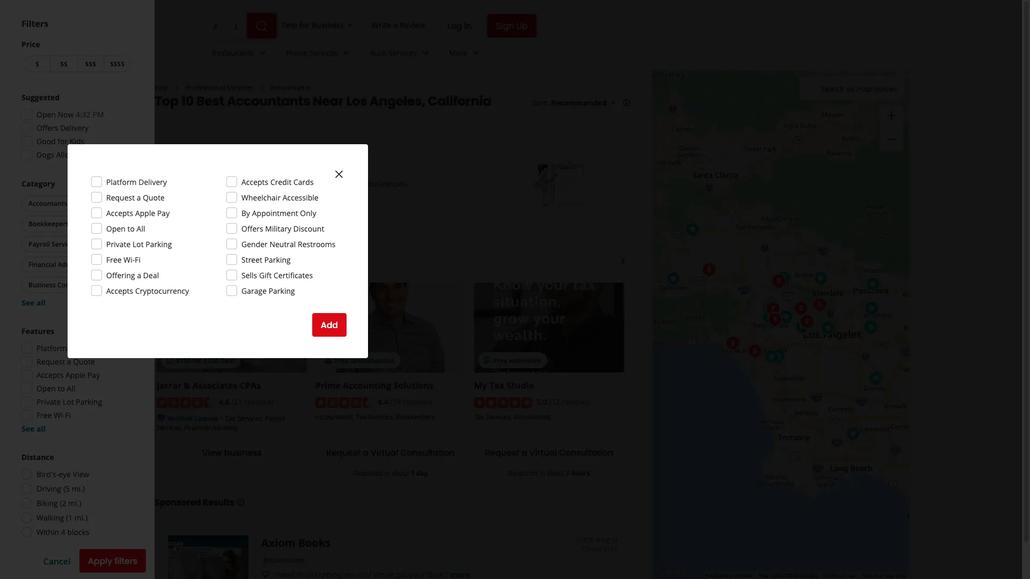 Task type: locate. For each thing, give the bounding box(es) containing it.
yelp for business button
[[277, 15, 359, 34]]

close image
[[333, 168, 346, 181]]

deal inside add dialog
[[143, 270, 159, 280]]

request a virtual consultation for studio
[[485, 446, 613, 458]]

moves
[[874, 84, 897, 94]]

0 vertical spatial yelp
[[282, 20, 297, 30]]

1 vertical spatial kids
[[70, 207, 84, 217]]

bird's-eye view for fourth see all button
[[36, 540, 89, 550]]

2 financial advising from the top
[[28, 331, 84, 339]]

1 horizontal spatial apple
[[135, 208, 155, 218]]

0 vertical spatial price group
[[21, 39, 133, 74]]

24 chevron down v2 image right more
[[470, 46, 483, 59]]

2 eye from the top
[[59, 540, 71, 550]]

open now 4:32 pm for $$ button related to $ button associated with first financial advising 'button' from the bottom of the page
[[36, 180, 104, 190]]

all for fourth see all button
[[36, 494, 46, 504]]

bayya tax & accounting image
[[842, 424, 864, 445]]

1 vertical spatial good
[[36, 207, 56, 217]]

2 request a virtual consultation button from the left
[[474, 440, 624, 464]]

2 open now 4:32 pm from the top
[[36, 180, 104, 190]]

0 vertical spatial $ button
[[24, 56, 50, 72]]

2 payroll services button from the top
[[21, 307, 84, 323]]

4 all from the top
[[36, 494, 46, 504]]

business consulting button for 1st see all button from the top of the page
[[21, 277, 98, 293]]

in left 7
[[540, 468, 545, 477]]

2 vertical spatial platform
[[36, 414, 67, 424]]

eye up driving (5 mi.)
[[59, 470, 71, 480]]

from right help
[[310, 179, 327, 189]]

2 $$$ button from the top
[[77, 126, 104, 142]]

1 price from the top
[[21, 39, 40, 49]]

0 vertical spatial from
[[283, 144, 308, 159]]

request a virtual consultation
[[326, 446, 455, 458], [485, 446, 613, 458]]

0 horizontal spatial reviews)
[[244, 396, 273, 407]]

accepts credit cards
[[241, 177, 314, 187]]

platform inside add dialog
[[106, 177, 137, 187]]

1 vertical spatial $$
[[60, 130, 68, 139]]

0 vertical spatial business consulting button
[[21, 277, 98, 293]]

financial
[[28, 260, 56, 269], [28, 331, 56, 339], [184, 423, 211, 432]]

4.6 (21 reviews)
[[219, 396, 273, 407]]

alan mehdiani, cpa, tax accountant image
[[765, 309, 786, 331]]

certificates
[[274, 270, 313, 280]]

1 vertical spatial platform
[[36, 343, 67, 354]]

financial for first financial advising 'button' from the bottom of the page
[[28, 331, 56, 339]]

accountants button for first financial advising 'button' from the bottom of the page tax services button
[[21, 266, 74, 282]]

map for error
[[884, 573, 894, 579]]

2 business consulting button from the top
[[21, 347, 98, 364]]

0 vertical spatial request a quote
[[106, 192, 165, 203]]

yelp right search icon
[[282, 20, 297, 30]]

use
[[847, 573, 856, 579]]

biking up the walking
[[36, 498, 58, 509]]

1 vertical spatial platform delivery
[[36, 343, 97, 354]]

1 vertical spatial estimates
[[509, 356, 541, 365]]

(5 down 4 on the left of page
[[63, 554, 70, 564]]

16 chevron right v2 image
[[257, 84, 266, 92]]

bookkeepers button for accountants button associated with first financial advising 'button' from the bottom of the page tax services button
[[21, 286, 76, 302]]

2 features from the top
[[21, 397, 54, 407]]

help
[[292, 179, 308, 189]]

by appointment only
[[241, 208, 316, 218]]

0 vertical spatial private
[[106, 239, 131, 249]]

1 tax services from the top
[[85, 199, 123, 208]]

mi.)
[[72, 484, 85, 494], [68, 498, 81, 509], [75, 513, 88, 523], [72, 554, 85, 564], [68, 569, 81, 579]]

responds left 7
[[508, 468, 538, 477]]

1 24 chevron down v2 image from the left
[[256, 46, 269, 59]]

pro solutions image
[[760, 309, 782, 331]]

tax services, payroll services, financial advising
[[157, 414, 285, 432]]

1 horizontal spatial deal
[[220, 356, 234, 365]]

1 horizontal spatial consultation
[[559, 446, 613, 458]]

delivery inside add dialog
[[139, 177, 167, 187]]

biking down cancel at the bottom
[[36, 569, 58, 579]]

1 horizontal spatial estimates
[[509, 356, 541, 365]]

©2023
[[783, 573, 799, 579]]

$ button for second financial advising 'button' from the bottom
[[24, 56, 50, 72]]

2 (2 from the top
[[60, 569, 66, 579]]

cancel button
[[43, 555, 71, 567]]

1 dogs from the top
[[36, 150, 54, 160]]

0 vertical spatial biking
[[36, 498, 58, 509]]

1 vertical spatial offers
[[36, 193, 58, 203]]

0 vertical spatial tax services button
[[78, 196, 130, 212]]

services, down the '4.4'
[[368, 412, 394, 421]]

2 now from the top
[[58, 180, 74, 190]]

driving for driving (5 mi.) biking (2 mi.)
[[36, 554, 61, 564]]

verified
[[167, 414, 193, 422]]

private
[[106, 239, 131, 249], [36, 397, 61, 407], [36, 467, 61, 478]]

zoom out image
[[885, 133, 898, 146]]

16 verified v2 image
[[157, 413, 165, 422]]

estimates inside "link"
[[509, 356, 541, 365]]

(1
[[66, 513, 73, 523]]

bird's-eye view for third see all button from the top of the page
[[36, 470, 89, 480]]

tax inside free price estimates from local tax professionals tell us about your project and get help from sponsored businesses.
[[338, 144, 358, 159]]

good
[[36, 136, 56, 146], [36, 207, 56, 217]]

bird's- for option group related to second financial advising 'button' from the bottom
[[36, 470, 59, 480]]

1 consulting from the top
[[57, 281, 91, 289]]

2 vertical spatial private
[[36, 467, 61, 478]]

features for second see all button from the top of the page
[[21, 397, 54, 407]]

1 horizontal spatial virtual
[[529, 446, 557, 458]]

private lot parking for second financial advising 'button' from the bottom
[[36, 397, 102, 407]]

1 consultation from the left
[[400, 446, 455, 458]]

1 now from the top
[[58, 109, 74, 120]]

1 distance from the top
[[21, 452, 54, 463]]

(5 for driving (5 mi.)
[[63, 484, 70, 494]]

0 vertical spatial financial advising button
[[21, 257, 91, 273]]

1 pm from the top
[[93, 109, 104, 120]]

1 vertical spatial driving
[[36, 554, 61, 564]]

1 vertical spatial biking
[[36, 569, 58, 579]]

suggested for $ button associated with second financial advising 'button' from the bottom
[[21, 92, 60, 102]]

2 see all from the top
[[21, 368, 46, 378]]

1 horizontal spatial yelp
[[282, 20, 297, 30]]

2 allowed from the top
[[56, 220, 84, 230]]

24 chevron down v2 image
[[419, 46, 432, 59]]

open inside add dialog
[[106, 223, 126, 234]]

1 reviews) from the left
[[244, 396, 273, 407]]

yelp left 16 chevron right v2 icon
[[155, 83, 168, 92]]

bird's-eye view up driving (5 mi.)
[[36, 470, 89, 480]]

virtual up responds in about 1 day
[[371, 446, 398, 458]]

to for second financial advising 'button' from the bottom
[[58, 384, 65, 394]]

consulting
[[57, 281, 91, 289], [57, 351, 91, 360]]

2 vertical spatial open to all
[[36, 454, 75, 464]]

offers for $$ button associated with $ button associated with second financial advising 'button' from the bottom
[[36, 123, 58, 133]]

2 vertical spatial business
[[28, 351, 56, 360]]

2 vertical spatial private lot parking
[[36, 467, 102, 478]]

0 vertical spatial business
[[312, 20, 344, 30]]

2 $$$ from the top
[[85, 130, 96, 139]]

2 vertical spatial accountants button
[[261, 555, 306, 565]]

2 horizontal spatial reviews)
[[562, 396, 591, 407]]

financial advising
[[28, 260, 84, 269], [28, 331, 84, 339]]

0 vertical spatial financial
[[28, 260, 56, 269]]

see
[[21, 298, 34, 308], [21, 368, 34, 378], [21, 424, 34, 434], [21, 494, 34, 504]]

2 category from the top
[[21, 249, 55, 259]]

business for price group related to second financial advising 'button' from the bottom
[[28, 281, 56, 289]]

deal right $120
[[220, 356, 234, 365]]

filters for first financial advising 'button' from the bottom of the page price group
[[21, 88, 48, 100]]

2 request a virtual consultation from the left
[[485, 446, 613, 458]]

1 vertical spatial wi-
[[54, 410, 65, 421]]

consultation
[[400, 446, 455, 458], [559, 446, 613, 458]]

deal up accepts cryptocurrency
[[143, 270, 159, 280]]

2 $ button from the top
[[24, 126, 50, 142]]

for inside 'button'
[[299, 20, 310, 30]]

1 vertical spatial request a quote
[[36, 357, 95, 367]]

psl cpa and associates image
[[798, 313, 820, 334]]

kids for $ button associated with second financial advising 'button' from the bottom
[[70, 136, 84, 146]]

from left local
[[283, 144, 308, 159]]

2 consulting from the top
[[57, 351, 91, 360]]

1 open now 4:32 pm from the top
[[36, 109, 104, 120]]

$ for $ button associated with second financial advising 'button' from the bottom
[[35, 60, 39, 68]]

0 horizontal spatial map
[[856, 84, 872, 94]]

1 vertical spatial filters
[[21, 88, 48, 100]]

$100 for $120 deal
[[176, 356, 234, 365]]

2 in from the left
[[540, 468, 545, 477]]

log
[[447, 20, 462, 32]]

reviews) right "(12"
[[562, 396, 591, 407]]

add dialog
[[0, 0, 1030, 579]]

virtual for studio
[[529, 446, 557, 458]]

consultation up hours
[[559, 446, 613, 458]]

driving up biking (2 mi.)
[[36, 484, 61, 494]]

pay
[[157, 208, 170, 218], [87, 370, 100, 380]]

(2
[[60, 498, 66, 509], [60, 569, 66, 579]]

in
[[384, 468, 390, 477], [540, 468, 545, 477]]

add button
[[312, 313, 347, 337]]

kids for $ button associated with first financial advising 'button' from the bottom of the page
[[70, 207, 84, 217]]

1 price group from the top
[[21, 39, 133, 74]]

biking inside driving (5 mi.) biking (2 mi.)
[[36, 569, 58, 579]]

1 $$$ from the top
[[85, 60, 96, 68]]

1 features from the top
[[21, 326, 54, 336]]

2 vertical spatial financial
[[184, 423, 211, 432]]

0 vertical spatial apple
[[135, 208, 155, 218]]

16 chevron right v2 image
[[173, 84, 181, 92]]

payroll services
[[28, 240, 77, 249], [28, 310, 77, 319]]

prime accounting solutions image
[[768, 346, 789, 367]]

request a virtual consultation button for studio
[[474, 440, 624, 464]]

offers delivery
[[36, 123, 89, 133], [36, 193, 89, 203]]

2 good from the top
[[36, 207, 56, 217]]

$ button
[[24, 56, 50, 72], [24, 126, 50, 142]]

2 filters from the top
[[21, 88, 48, 100]]

allowed for first financial advising 'button' from the bottom of the page tax services button
[[56, 220, 84, 230]]

to for first financial advising 'button' from the bottom of the page
[[58, 454, 65, 464]]

wi- for first financial advising 'button' from the bottom of the page
[[54, 481, 65, 491]]

2 tax services button from the top
[[78, 266, 130, 282]]

request a virtual consultation button up responds in about 7 hours
[[474, 440, 624, 464]]

fi inside add dialog
[[135, 255, 141, 265]]

1 vertical spatial sponsored
[[155, 497, 201, 509]]

search image
[[255, 20, 268, 33]]

None search field
[[205, 13, 279, 39]]

quote inside add dialog
[[143, 192, 165, 203]]

platform delivery inside add dialog
[[106, 177, 167, 187]]

0 horizontal spatial estimates
[[227, 144, 281, 159]]

1 financial advising from the top
[[28, 260, 84, 269]]

1 vertical spatial (5
[[63, 554, 70, 564]]

leading tax group image
[[862, 274, 884, 295]]

data
[[771, 573, 782, 579]]

lot inside add dialog
[[132, 239, 144, 249]]

filters
[[114, 555, 137, 567]]

accountants,
[[315, 412, 354, 421]]

chang ryul ji, cpa image
[[798, 313, 819, 334]]

wi- for second financial advising 'button' from the bottom
[[54, 410, 65, 421]]

home
[[286, 48, 307, 58]]

0 horizontal spatial sponsored
[[155, 497, 201, 509]]

0 vertical spatial payroll
[[28, 240, 50, 249]]

1 vertical spatial deal
[[220, 356, 234, 365]]

consultation for studio
[[559, 446, 613, 458]]

platform for first financial advising 'button' from the bottom of the page tax services button
[[36, 414, 67, 424]]

1 vertical spatial eye
[[59, 540, 71, 550]]

view down blocks
[[73, 540, 89, 550]]

option group for first financial advising 'button' from the bottom of the page
[[18, 522, 133, 579]]

0 horizontal spatial in
[[384, 468, 390, 477]]

2 biking from the top
[[36, 569, 58, 579]]

sponsored up certificates
[[269, 256, 308, 266]]

1 kids from the top
[[70, 136, 84, 146]]

4.4
[[378, 396, 388, 407]]

1 suggested from the top
[[21, 92, 60, 102]]

1 filters from the top
[[21, 18, 48, 29]]

sponsored inside 'special offers for you sponsored'
[[269, 256, 308, 266]]

estimates up studio at the bottom
[[509, 356, 541, 365]]

axiom books accountants
[[261, 536, 331, 564]]

1 vertical spatial allowed
[[56, 220, 84, 230]]

nkf cpa firm image
[[663, 269, 684, 290]]

fi for business consulting button corresponding to 1st see all button from the top of the page
[[65, 410, 71, 421]]

platform delivery for first financial advising 'button' from the bottom of the page
[[36, 414, 97, 424]]

prime accounting solutions
[[315, 380, 433, 391]]

reviews) down cpas
[[244, 396, 273, 407]]

wi- inside add dialog
[[124, 255, 135, 265]]

1 allowed from the top
[[56, 150, 84, 160]]

accountants button for tax services button associated with second financial advising 'button' from the bottom
[[21, 196, 74, 212]]

(2 down cancel button
[[60, 569, 66, 579]]

distance
[[21, 452, 54, 463], [21, 523, 54, 533]]

2 driving from the top
[[36, 554, 61, 564]]

bird's-
[[36, 470, 59, 480], [36, 540, 59, 550]]

1 payroll services from the top
[[28, 240, 77, 249]]

eye down 4 on the left of page
[[59, 540, 71, 550]]

cpas
[[240, 380, 261, 391]]

error
[[896, 573, 907, 579]]

16 deal v2 image
[[165, 356, 174, 365]]

open to all
[[106, 223, 145, 234], [36, 384, 75, 394], [36, 454, 75, 464]]

2 see from the top
[[21, 368, 34, 378]]

add
[[321, 319, 338, 331]]

0 vertical spatial bookkeepers
[[28, 219, 69, 228]]

24 chevron down v2 image down 16 chevron down v2 image
[[340, 46, 353, 59]]

1 $ button from the top
[[24, 56, 50, 72]]

(2 inside driving (5 mi.) biking (2 mi.)
[[60, 569, 66, 579]]

2 business consulting from the top
[[28, 351, 91, 360]]

2 vertical spatial free wi-fi
[[36, 481, 71, 491]]

distance for second financial advising 'button' from the bottom
[[21, 452, 54, 463]]

offers delivery for $$ button related to $ button associated with first financial advising 'button' from the bottom of the page
[[36, 193, 89, 203]]

1 bookkeepers button from the top
[[21, 216, 76, 232]]

accountants link right 16 chevron right v2 image
[[270, 83, 311, 92]]

0 vertical spatial payroll services button
[[21, 236, 84, 252]]

category for first financial advising 'button' from the bottom of the page
[[21, 249, 55, 259]]

2 $$ from the top
[[60, 130, 68, 139]]

gender neutral restrooms
[[241, 239, 336, 249]]

my tax studio image
[[860, 317, 882, 338]]

1 vertical spatial all
[[67, 384, 75, 394]]

group
[[21, 92, 133, 161], [880, 104, 904, 152], [18, 162, 133, 234], [19, 178, 133, 308], [19, 249, 133, 379], [21, 326, 133, 434], [18, 396, 133, 505]]

map left error at the bottom right of the page
[[884, 573, 894, 579]]

request a virtual consultation button up responds in about 1 day
[[315, 440, 466, 464]]

1 vertical spatial yelp
[[155, 83, 168, 92]]

good for kids for first financial advising 'button' from the bottom of the page tax services button
[[36, 207, 84, 217]]

0 vertical spatial all
[[137, 223, 145, 234]]

estimates up project
[[227, 144, 281, 159]]

about inside free price estimates from local tax professionals tell us about your project and get help from sponsored businesses.
[[197, 179, 218, 189]]

financial advising button
[[21, 257, 91, 273], [21, 327, 91, 343]]

sponsored results
[[155, 497, 234, 509]]

0 vertical spatial platform delivery
[[106, 177, 167, 187]]

accountants
[[270, 83, 311, 92], [227, 92, 310, 110], [28, 199, 67, 208], [28, 269, 67, 278], [514, 412, 551, 421], [263, 556, 304, 564]]

1 bird's-eye view from the top
[[36, 470, 89, 480]]

4 see all button from the top
[[21, 494, 46, 504]]

good for accountants button associated with first financial advising 'button' from the bottom of the page tax services button
[[36, 207, 56, 217]]

request a virtual consultation up responds in about 1 day
[[326, 446, 455, 458]]

1 vertical spatial good for kids
[[36, 207, 84, 217]]

0 vertical spatial now
[[58, 109, 74, 120]]

2 payroll services from the top
[[28, 310, 77, 319]]

1 horizontal spatial responds
[[508, 468, 538, 477]]

2 suggested from the top
[[21, 163, 60, 173]]

driving for driving (5 mi.)
[[36, 484, 61, 494]]

2 bird's-eye view from the top
[[36, 540, 89, 550]]

price group
[[21, 39, 133, 74], [21, 109, 133, 145]]

1 (5 from the top
[[63, 484, 70, 494]]

3 see from the top
[[21, 424, 34, 434]]

free wi-fi for second financial advising 'button' from the bottom
[[36, 410, 71, 421]]

payroll inside tax services, payroll services, financial advising
[[265, 414, 285, 422]]

free wi-fi inside add dialog
[[106, 255, 141, 265]]

apply
[[88, 555, 112, 567]]

0 vertical spatial filters
[[21, 18, 48, 29]]

1 vertical spatial financial
[[28, 331, 56, 339]]

24 chevron down v2 image for more
[[470, 46, 483, 59]]

2 $$ button from the top
[[50, 126, 77, 142]]

0 vertical spatial sponsored
[[269, 256, 308, 266]]

fi for second see all button from the top of the page business consulting button
[[65, 481, 71, 491]]

biking
[[36, 498, 58, 509], [36, 569, 58, 579]]

1 horizontal spatial in
[[540, 468, 545, 477]]

1 category from the top
[[21, 179, 55, 189]]

24 chevron down v2 image
[[256, 46, 269, 59], [340, 46, 353, 59], [470, 46, 483, 59]]

map for moves
[[856, 84, 872, 94]]

more link
[[441, 39, 491, 70]]

2 bookkeepers button from the top
[[21, 286, 76, 302]]

request a quote
[[106, 192, 165, 203], [36, 357, 95, 367], [36, 427, 95, 437]]

mi.) down cancel button
[[68, 569, 81, 579]]

0 horizontal spatial responds
[[353, 468, 383, 477]]

business consulting for first financial advising 'button' from the bottom of the page
[[28, 351, 91, 360]]

free inside add dialog
[[106, 255, 122, 265]]

yelp for the "yelp" 'link'
[[155, 83, 168, 92]]

0 vertical spatial advising
[[58, 260, 84, 269]]

2 bird's- from the top
[[36, 540, 59, 550]]

1 horizontal spatial sponsored
[[269, 256, 308, 266]]

mi.) for driving (5 mi.) biking (2 mi.)
[[72, 554, 85, 564]]

taxplus image
[[744, 341, 766, 362], [744, 341, 766, 362]]

option group
[[21, 452, 133, 540], [18, 522, 133, 579]]

0 vertical spatial quote
[[143, 192, 165, 203]]

bird's- up driving (5 mi.)
[[36, 470, 59, 480]]

vault tax image
[[775, 307, 797, 328]]

2 price from the top
[[21, 109, 40, 119]]

military
[[265, 223, 291, 234]]

2 distance from the top
[[21, 523, 54, 533]]

1 business consulting button from the top
[[21, 277, 98, 293]]

private lot parking inside add dialog
[[106, 239, 172, 249]]

my
[[474, 380, 487, 391]]

responds for studio
[[508, 468, 538, 477]]

(5 for driving (5 mi.) biking (2 mi.)
[[63, 554, 70, 564]]

request a virtual consultation button for solutions
[[315, 440, 466, 464]]

pinnacle tax services image
[[817, 318, 839, 339]]

2 offers delivery from the top
[[36, 193, 89, 203]]

view up driving (5 mi.)
[[73, 470, 89, 480]]

0 vertical spatial tax services
[[85, 199, 123, 208]]

1 $$ button from the top
[[50, 56, 77, 72]]

2 tax services from the top
[[85, 269, 123, 278]]

1 vertical spatial advising
[[58, 331, 84, 339]]

2 price group from the top
[[21, 109, 133, 145]]

driving down within
[[36, 554, 61, 564]]

kids
[[70, 136, 84, 146], [70, 207, 84, 217]]

0 vertical spatial $
[[35, 60, 39, 68]]

(2 up walking (1 mi.)
[[60, 498, 66, 509]]

mi.) up biking (2 mi.)
[[72, 484, 85, 494]]

4 see from the top
[[21, 494, 34, 504]]

2 good for kids from the top
[[36, 207, 84, 217]]

see for third see all button from the top of the page
[[21, 424, 34, 434]]

offering a deal
[[106, 270, 159, 280]]

eye for option group for first financial advising 'button' from the bottom of the page
[[59, 540, 71, 550]]

16 info v2 image
[[622, 99, 631, 107]]

2 vertical spatial request a quote
[[36, 427, 95, 437]]

1 tax services button from the top
[[78, 196, 130, 212]]

appointment
[[252, 208, 298, 218]]

day
[[416, 468, 428, 477]]

24 chevron down v2 image inside the home services link
[[340, 46, 353, 59]]

1 see all button from the top
[[21, 298, 46, 308]]

virtual up responds in about 7 hours
[[529, 446, 557, 458]]

0 vertical spatial kids
[[70, 136, 84, 146]]

bird's-eye view down within 4 blocks
[[36, 540, 89, 550]]

$120
[[203, 356, 218, 365]]

1 offers delivery from the top
[[36, 123, 89, 133]]

price for price group related to second financial advising 'button' from the bottom
[[21, 39, 40, 49]]

16 info v2 image
[[236, 498, 245, 507]]

request a quote inside add dialog
[[106, 192, 165, 203]]

driving inside driving (5 mi.) biking (2 mi.)
[[36, 554, 61, 564]]

1 see from the top
[[21, 298, 34, 308]]

0 vertical spatial payroll services
[[28, 240, 77, 249]]

1 vertical spatial map
[[884, 573, 894, 579]]

sponsored left results
[[155, 497, 201, 509]]

request a virtual consultation up responds in about 7 hours
[[485, 446, 613, 458]]

accepts
[[241, 177, 268, 187], [106, 208, 133, 218], [106, 286, 133, 296], [36, 370, 63, 380]]

services,
[[368, 412, 394, 421], [486, 412, 512, 421], [237, 414, 263, 422], [157, 423, 183, 432]]

services, down "4.6 (21 reviews)"
[[237, 414, 263, 422]]

1 request a virtual consultation button from the left
[[315, 440, 466, 464]]

1 vertical spatial free wi-fi
[[36, 410, 71, 421]]

0 horizontal spatial request a virtual consultation button
[[315, 440, 466, 464]]

1 good from the top
[[36, 136, 56, 146]]

1 vertical spatial features
[[21, 397, 54, 407]]

2 vertical spatial fi
[[65, 481, 71, 491]]

see for fourth see all button
[[21, 494, 34, 504]]

1 business consulting from the top
[[28, 281, 91, 289]]

about left 7
[[547, 468, 564, 477]]

2 4:32 from the top
[[76, 180, 91, 190]]

all for first financial advising 'button' from the bottom of the page
[[67, 454, 75, 464]]

results
[[203, 497, 234, 509]]

virtual for solutions
[[371, 446, 398, 458]]

3 all from the top
[[36, 424, 46, 434]]

responds left 1
[[353, 468, 383, 477]]

estimates
[[227, 144, 281, 159], [509, 356, 541, 365]]

0 vertical spatial open to all
[[106, 223, 145, 234]]

about right us on the top left of the page
[[197, 179, 218, 189]]

(5 inside driving (5 mi.) biking (2 mi.)
[[63, 554, 70, 564]]

2 all from the top
[[36, 368, 46, 378]]

about left 1
[[392, 468, 409, 477]]

street
[[241, 255, 262, 265]]

quote for first financial advising 'button' from the bottom of the page tax services button
[[73, 427, 95, 437]]

0 vertical spatial price
[[21, 39, 40, 49]]

started
[[198, 212, 229, 224]]

3 24 chevron down v2 image from the left
[[470, 46, 483, 59]]

2 reviews) from the left
[[403, 396, 432, 407]]

log in link
[[438, 14, 481, 38]]

0 vertical spatial pm
[[93, 109, 104, 120]]

0 vertical spatial private lot parking
[[106, 239, 172, 249]]

review
[[400, 20, 425, 30]]

axiom books image
[[773, 267, 794, 289]]

view left the business
[[202, 446, 222, 458]]

distance up driving (5 mi.)
[[21, 452, 54, 463]]

1 all from the top
[[36, 298, 46, 308]]

2 (5 from the top
[[63, 554, 70, 564]]

bookkeepers for accountants button associated with first financial advising 'button' from the bottom of the page tax services button
[[28, 290, 69, 299]]

california
[[428, 92, 491, 110]]

free consultations link
[[315, 282, 466, 373]]

business categories element
[[203, 39, 537, 70]]

map right as
[[856, 84, 872, 94]]

0 vertical spatial $$ button
[[50, 56, 77, 72]]

bird's- down within
[[36, 540, 59, 550]]

1 vertical spatial $ button
[[24, 126, 50, 142]]

financial advising for first financial advising 'button' from the bottom of the page payroll services button
[[28, 331, 84, 339]]

(5 up biking (2 mi.)
[[63, 484, 70, 494]]

mi.) right cancel button
[[72, 554, 85, 564]]

bird's-eye view
[[36, 470, 89, 480], [36, 540, 89, 550]]

1 responds from the left
[[353, 468, 383, 477]]

1 eye from the top
[[59, 470, 71, 480]]

24 chevron down v2 image inside more link
[[470, 46, 483, 59]]

estimates inside free price estimates from local tax professionals tell us about your project and get help from sponsored businesses.
[[227, 144, 281, 159]]

accepts apple pay inside add dialog
[[106, 208, 170, 218]]

distance left 4 on the left of page
[[21, 523, 54, 533]]

2 consultation from the left
[[559, 446, 613, 458]]

consultation up day
[[400, 446, 455, 458]]

2 see all button from the top
[[21, 368, 46, 378]]

reviews) for prime accounting solutions
[[403, 396, 432, 407]]

1 payroll services button from the top
[[21, 236, 84, 252]]

accountants link down axiom
[[261, 555, 306, 565]]

24 chevron down v2 image inside restaurants link
[[256, 46, 269, 59]]

24 chevron down v2 image down search icon
[[256, 46, 269, 59]]

1 vertical spatial business consulting button
[[21, 347, 98, 364]]

pm
[[93, 109, 104, 120], [93, 180, 104, 190]]

offers inside add dialog
[[241, 223, 263, 234]]

mi.) up (1 at the left bottom of the page
[[68, 498, 81, 509]]

1 vertical spatial 4:32
[[76, 180, 91, 190]]

1 horizontal spatial from
[[310, 179, 327, 189]]

suggested
[[21, 92, 60, 102], [21, 163, 60, 173]]

2 horizontal spatial about
[[547, 468, 564, 477]]

balyan financial services image
[[809, 294, 831, 316]]

1 in from the left
[[384, 468, 390, 477]]

reviews) down "solutions"
[[403, 396, 432, 407]]

map region
[[604, 0, 1016, 579]]

business for first financial advising 'button' from the bottom of the page price group
[[28, 351, 56, 360]]

1 vertical spatial price
[[21, 109, 40, 119]]

yelp inside 'button'
[[282, 20, 297, 30]]

1 vertical spatial bird's-eye view
[[36, 540, 89, 550]]

in left 1
[[384, 468, 390, 477]]

0 vertical spatial business consulting
[[28, 281, 91, 289]]

apple inside add dialog
[[135, 208, 155, 218]]

1 driving from the top
[[36, 484, 61, 494]]

1 vertical spatial price group
[[21, 109, 133, 145]]

responds for solutions
[[353, 468, 383, 477]]

walking
[[36, 513, 64, 523]]

st
[[612, 536, 618, 545]]

0 vertical spatial free wi-fi
[[106, 255, 141, 265]]

0 vertical spatial pay
[[157, 208, 170, 218]]

2 vertical spatial quote
[[73, 427, 95, 437]]

request a quote for first financial advising 'button' from the bottom of the page
[[36, 427, 95, 437]]

2 kids from the top
[[70, 207, 84, 217]]

1 vertical spatial business consulting
[[28, 351, 91, 360]]

open now 4:32 pm
[[36, 109, 104, 120], [36, 180, 104, 190]]

mi.) right (1 at the left bottom of the page
[[75, 513, 88, 523]]

2 financial advising button from the top
[[21, 327, 91, 343]]

tax services for first financial advising 'button' from the bottom of the page tax services button
[[85, 269, 123, 278]]

1 horizontal spatial request a virtual consultation
[[485, 446, 613, 458]]



Task type: describe. For each thing, give the bounding box(es) containing it.
distance for first financial advising 'button' from the bottom of the page
[[21, 523, 54, 533]]

professional services link
[[186, 83, 253, 92]]

tax services button for second financial advising 'button' from the bottom
[[78, 196, 130, 212]]

log in
[[447, 20, 472, 32]]

gift
[[259, 270, 272, 280]]

report
[[862, 573, 878, 579]]

near
[[313, 92, 344, 110]]

services, down 16 verified v2 icon
[[157, 423, 183, 432]]

open to all for second see all button from the top of the page business consulting button
[[36, 454, 75, 464]]

license
[[194, 414, 218, 422]]

request a quote for second financial advising 'button' from the bottom
[[36, 357, 95, 367]]

garage
[[241, 286, 267, 296]]

jarrar
[[157, 380, 182, 391]]

advising inside tax services, payroll services, financial advising
[[212, 423, 237, 432]]

gender
[[241, 239, 268, 249]]

toluca
[[582, 545, 602, 553]]

your
[[220, 179, 236, 189]]

driving (5 mi.)
[[36, 484, 85, 494]]

discount
[[293, 223, 324, 234]]

studio
[[507, 380, 534, 391]]

local
[[311, 144, 336, 159]]

&
[[184, 380, 190, 391]]

all for third see all button from the top of the page
[[36, 424, 46, 434]]

price group for first financial advising 'button' from the bottom of the page
[[21, 109, 133, 145]]

in
[[464, 20, 472, 32]]

consulting for first financial advising 'button' from the bottom of the page
[[57, 351, 91, 360]]

shael b. jacobson, cpa,  a.p.c. image
[[761, 347, 782, 368]]

tax services, accountants
[[474, 412, 551, 421]]

by
[[241, 208, 250, 218]]

biking (2 mi.)
[[36, 498, 81, 509]]

robert ricco, cpa image
[[818, 317, 839, 339]]

10875 kling st toluca lake
[[575, 536, 618, 553]]

free inside "link"
[[493, 356, 508, 365]]

free price estimates from local tax professionals tell us about your project and get help from sponsored businesses.
[[173, 144, 408, 189]]

1 biking from the top
[[36, 498, 58, 509]]

within
[[36, 527, 59, 538]]

16 chevron down v2 image
[[346, 21, 354, 29]]

credit
[[270, 177, 292, 187]]

rgn accountancy group image
[[762, 299, 784, 320]]

google image
[[655, 566, 691, 579]]

wheelchair
[[241, 192, 281, 203]]

tax inside tax services, payroll services, financial advising
[[225, 414, 235, 422]]

payroll for first financial advising 'button' from the bottom of the page payroll services button
[[28, 310, 50, 319]]

bird's- for option group for first financial advising 'button' from the bottom of the page
[[36, 540, 59, 550]]

hanh dinh, cpa image
[[699, 259, 720, 281]]

10
[[181, 92, 194, 110]]

payroll services button for second financial advising 'button' from the bottom
[[21, 236, 84, 252]]

my tax studio link
[[474, 380, 534, 391]]

more
[[449, 48, 468, 58]]

payroll for payroll services button for second financial advising 'button' from the bottom
[[28, 240, 50, 249]]

1 see all from the top
[[21, 298, 46, 308]]

3 see all from the top
[[21, 424, 46, 434]]

shortcuts
[[730, 573, 753, 579]]

verified license button
[[167, 413, 218, 423]]

deal inside $100 for $120 deal link
[[220, 356, 234, 365]]

get started button
[[173, 206, 237, 230]]

price for first financial advising 'button' from the bottom of the page price group
[[21, 109, 40, 119]]

(21
[[232, 396, 242, 407]]

axiom books image
[[168, 536, 248, 579]]

platform delivery for second financial advising 'button' from the bottom
[[36, 343, 97, 354]]

allowed for tax services button associated with second financial advising 'button' from the bottom
[[56, 150, 84, 160]]

offers delivery for $$ button associated with $ button associated with second financial advising 'button' from the bottom
[[36, 123, 89, 133]]

keyboard shortcuts button
[[706, 572, 753, 579]]

good for kids for tax services button associated with second financial advising 'button' from the bottom
[[36, 136, 84, 146]]

payroll services for second financial advising 'button' from the bottom
[[28, 240, 77, 249]]

4 see all from the top
[[21, 494, 46, 504]]

search as map moves
[[821, 84, 897, 94]]

businesses.
[[368, 179, 408, 189]]

accepts cryptocurrency
[[106, 286, 189, 296]]

restaurants
[[212, 48, 254, 58]]

2 vertical spatial bookkeepers
[[396, 412, 435, 421]]

books
[[298, 536, 331, 550]]

ben's income tax services image
[[768, 271, 790, 292]]

h&r block image
[[792, 316, 813, 338]]

axiom
[[261, 536, 295, 550]]

lake
[[604, 545, 618, 553]]

price group for second financial advising 'button' from the bottom
[[21, 39, 133, 74]]

los
[[346, 92, 367, 110]]

0 vertical spatial accountants link
[[270, 83, 311, 92]]

yelp for business
[[282, 20, 344, 30]]

good for accountants button for tax services button associated with second financial advising 'button' from the bottom
[[36, 136, 56, 146]]

business inside 'button'
[[312, 20, 344, 30]]

responds in about 1 day
[[353, 468, 428, 477]]

in for solutions
[[384, 468, 390, 477]]

bookkeepers button for accountants button for tax services button associated with second financial advising 'button' from the bottom
[[21, 216, 76, 232]]

16 speech v2 image
[[261, 571, 270, 579]]

request inside add dialog
[[106, 192, 135, 203]]

eye for option group related to second financial advising 'button' from the bottom
[[59, 470, 71, 480]]

about for my tax studio
[[547, 468, 564, 477]]

accountants, tax services, bookkeepers
[[315, 412, 435, 421]]

private inside add dialog
[[106, 239, 131, 249]]

cryptocurrency
[[135, 286, 189, 296]]

associates
[[192, 380, 238, 391]]

4
[[61, 527, 65, 538]]

1 (2 from the top
[[60, 498, 66, 509]]

$ for $ button associated with first financial advising 'button' from the bottom of the page
[[35, 130, 39, 139]]

zoom in image
[[885, 109, 898, 122]]

see for 1st see all button from the top of the page
[[21, 298, 34, 308]]

2 dogs allowed from the top
[[36, 220, 84, 230]]

$ button for first financial advising 'button' from the bottom of the page
[[24, 126, 50, 142]]

view for second financial advising 'button' from the bottom
[[73, 470, 89, 480]]

private lot parking for first financial advising 'button' from the bottom of the page
[[36, 467, 102, 478]]

category for second financial advising 'button' from the bottom
[[21, 179, 55, 189]]

pay inside add dialog
[[157, 208, 170, 218]]

apply filters
[[88, 555, 137, 567]]

financial for second financial advising 'button' from the bottom
[[28, 260, 56, 269]]

4:32 for second financial advising 'button' from the bottom
[[76, 109, 91, 120]]

neutral
[[270, 239, 296, 249]]

$$$ for $ button associated with second financial advising 'button' from the bottom
[[85, 60, 96, 68]]

payroll services for first financial advising 'button' from the bottom of the page
[[28, 310, 77, 319]]

mi.) for walking (1 mi.)
[[75, 513, 88, 523]]

consultation for solutions
[[400, 446, 455, 458]]

free inside free price estimates from local tax professionals tell us about your project and get help from sponsored businesses.
[[173, 144, 196, 159]]

special offers for you sponsored
[[155, 253, 308, 269]]

jarrar & associates cpas image
[[759, 307, 780, 329]]

1
[[411, 468, 415, 477]]

free consultations
[[335, 356, 394, 365]]

(12
[[549, 396, 560, 407]]

tax services for tax services button associated with second financial advising 'button' from the bottom
[[85, 199, 123, 208]]

financial advising for payroll services button for second financial advising 'button' from the bottom
[[28, 260, 84, 269]]

us
[[187, 179, 195, 189]]

24 chevron down v2 image for home services
[[340, 46, 353, 59]]

wiseman & burke image
[[810, 268, 832, 289]]

1 financial advising button from the top
[[21, 257, 91, 273]]

$$ for $$ button associated with $ button associated with second financial advising 'button' from the bottom
[[60, 60, 68, 68]]

5 star rating image
[[474, 397, 532, 408]]

$$$$ button
[[104, 56, 131, 72]]

auto
[[370, 48, 387, 58]]

view business
[[202, 446, 262, 458]]

advanced accounting & tax solutions image
[[865, 368, 887, 389]]

get started
[[181, 212, 229, 224]]

open now 4:32 pm for $$ button associated with $ button associated with second financial advising 'button' from the bottom
[[36, 109, 104, 120]]

4.4 star rating image
[[315, 397, 373, 408]]

report a map error
[[862, 573, 907, 579]]

jarrar & associates cpas
[[157, 380, 261, 391]]

in for studio
[[540, 468, 545, 477]]

1 dogs allowed from the top
[[36, 150, 84, 160]]

$$ for $$ button related to $ button associated with first financial advising 'button' from the bottom of the page
[[60, 130, 68, 139]]

4.6
[[219, 396, 230, 407]]

7
[[566, 468, 570, 477]]

only
[[300, 208, 316, 218]]

professionals
[[173, 159, 244, 174]]

offers
[[196, 253, 226, 269]]

platform for tax services button associated with second financial advising 'button' from the bottom
[[36, 343, 67, 354]]

all for 1st see all button from the top of the page
[[36, 298, 46, 308]]

mi.) for biking (2 mi.)
[[68, 498, 81, 509]]

map data ©2023 google
[[759, 573, 817, 579]]

16 free consultations v2 image
[[324, 356, 333, 365]]

reviews) for my tax studio
[[562, 396, 591, 407]]

sign up
[[496, 20, 528, 32]]

reviews) for jarrar & associates cpas
[[244, 396, 273, 407]]

as
[[847, 84, 854, 94]]

business consulting for second financial advising 'button' from the bottom
[[28, 281, 91, 289]]

you
[[245, 253, 265, 269]]

0 horizontal spatial accepts apple pay
[[36, 370, 100, 380]]

kling
[[595, 536, 610, 545]]

free wi-fi for first financial advising 'button' from the bottom of the page
[[36, 481, 71, 491]]

consulting for second financial advising 'button' from the bottom
[[57, 281, 91, 289]]

dalton, mathias & deever, cpas, llp image
[[682, 219, 703, 241]]

0 horizontal spatial from
[[283, 144, 308, 159]]

bookkeepers for accountants button for tax services button associated with second financial advising 'button' from the bottom
[[28, 219, 69, 228]]

terms of use
[[824, 573, 856, 579]]

financial inside tax services, payroll services, financial advising
[[184, 423, 211, 432]]

2 dogs from the top
[[36, 220, 54, 230]]

next image
[[617, 255, 630, 267]]

2 vertical spatial lot
[[63, 467, 74, 478]]

3 see all button from the top
[[21, 424, 46, 434]]

jarrar & associates cpas link
[[157, 380, 261, 391]]

free estimates link
[[474, 282, 624, 373]]

private for first financial advising 'button' from the bottom of the page
[[36, 467, 61, 478]]

free price estimates from local tax professionals image
[[534, 156, 587, 210]]

to inside add dialog
[[127, 223, 135, 234]]

axiom books link
[[261, 536, 331, 550]]

cancel
[[43, 555, 71, 567]]

$$ button for $ button associated with second financial advising 'button' from the bottom
[[50, 56, 77, 72]]

0 vertical spatial view
[[202, 446, 222, 458]]

robert ricco, cpa image
[[722, 333, 744, 354]]

restrooms
[[298, 239, 336, 249]]

16 free estimates v2 image
[[483, 356, 491, 365]]

4.6 star rating image
[[157, 397, 215, 408]]

offers for $$ button related to $ button associated with first financial advising 'button' from the bottom of the page
[[36, 193, 58, 203]]

$$$ for $ button associated with first financial advising 'button' from the bottom of the page
[[85, 130, 96, 139]]

all for second financial advising 'button' from the bottom
[[67, 384, 75, 394]]

apply filters button
[[79, 549, 146, 573]]

1 vertical spatial accountants link
[[261, 555, 306, 565]]

1 vertical spatial pay
[[87, 370, 100, 380]]

sort:
[[532, 98, 549, 108]]

tell
[[173, 179, 185, 189]]

home services link
[[278, 39, 361, 70]]

wheelchair accessible
[[241, 192, 319, 203]]

services, down 5 star rating image at bottom
[[486, 412, 512, 421]]

garage parking
[[241, 286, 295, 296]]

payroll services button for first financial advising 'button' from the bottom of the page
[[21, 307, 84, 323]]

accountants inside axiom books accountants
[[263, 556, 304, 564]]

open to all for business consulting button corresponding to 1st see all button from the top of the page
[[36, 384, 75, 394]]

walking (1 mi.)
[[36, 513, 88, 523]]

pm for $ button associated with first financial advising 'button' from the bottom of the page
[[93, 180, 104, 190]]

option group for second financial advising 'button' from the bottom
[[21, 452, 133, 540]]

all for second see all button from the top of the page
[[36, 368, 46, 378]]

salazar income tax services image
[[790, 298, 812, 320]]

$100 for $120 deal link
[[157, 282, 307, 373]]

private for second financial advising 'button' from the bottom
[[36, 397, 61, 407]]

now for $ button associated with first financial advising 'button' from the bottom of the page
[[58, 180, 74, 190]]

tax services button for first financial advising 'button' from the bottom of the page
[[78, 266, 130, 282]]

jeff huang, cpa image
[[861, 298, 883, 320]]

request a virtual consultation for solutions
[[326, 446, 455, 458]]

filters for price group related to second financial advising 'button' from the bottom
[[21, 18, 48, 29]]

4:32 for first financial advising 'button' from the bottom of the page
[[76, 180, 91, 190]]

top 10 best accountants near los angeles, california
[[155, 92, 491, 110]]

open to all inside add dialog
[[106, 223, 145, 234]]

all inside add dialog
[[137, 223, 145, 234]]

1 vertical spatial apple
[[65, 370, 85, 380]]

quote for tax services button associated with second financial advising 'button' from the bottom
[[73, 357, 95, 367]]

samuel b choi accountancy image
[[796, 311, 818, 333]]

1 vertical spatial lot
[[63, 397, 74, 407]]

sponsored
[[329, 179, 366, 189]]

view for first financial advising 'button' from the bottom of the page
[[73, 540, 89, 550]]

accessible
[[283, 192, 319, 203]]



Task type: vqa. For each thing, say whether or not it's contained in the screenshot.
"4.8 (140 REVIEWS)"
no



